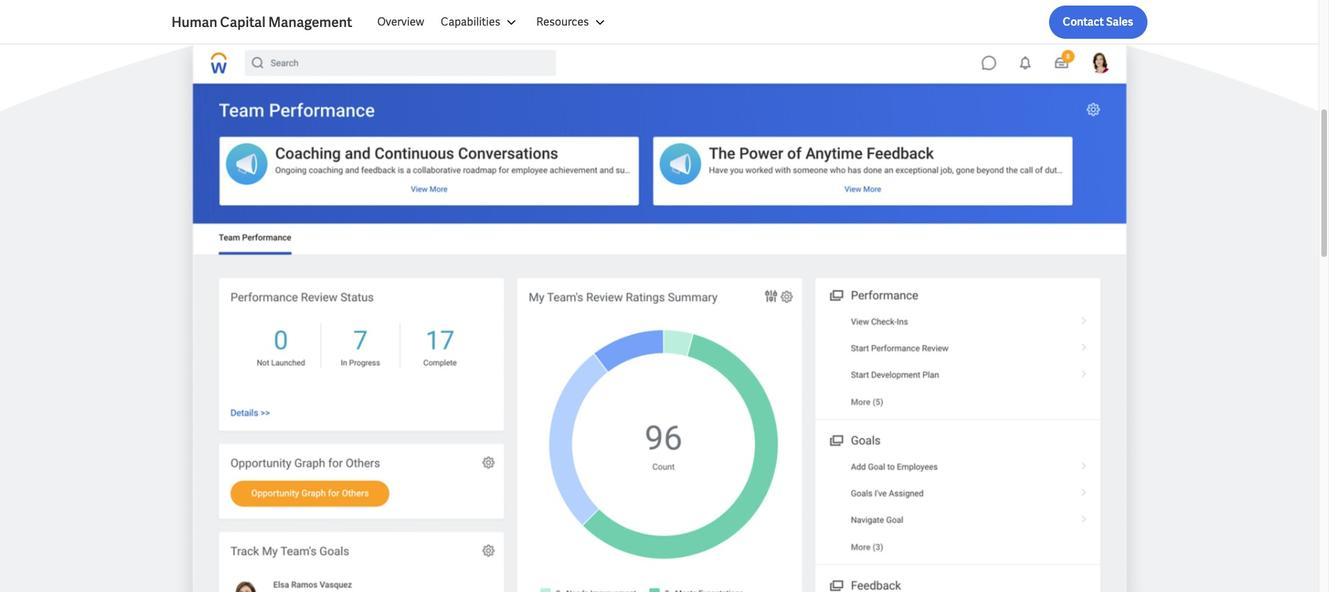 Task type: vqa. For each thing, say whether or not it's contained in the screenshot.
Been
no



Task type: describe. For each thing, give the bounding box(es) containing it.
team performance dashboard showing performance review status and a summary of team's review ratings. image
[[172, 26, 1147, 593]]

contact
[[1063, 15, 1104, 29]]

menu containing overview
[[369, 6, 617, 39]]

human capital management link
[[172, 12, 369, 32]]

human capital management
[[172, 13, 352, 31]]

contact sales link
[[1049, 6, 1147, 39]]

human
[[172, 13, 217, 31]]

capital
[[220, 13, 266, 31]]

management
[[268, 13, 352, 31]]

resources
[[536, 15, 589, 29]]



Task type: locate. For each thing, give the bounding box(es) containing it.
contact sales
[[1063, 15, 1133, 29]]

overview link
[[369, 6, 433, 39]]

capabilities button
[[433, 6, 528, 39]]

overview
[[377, 15, 424, 29]]

list
[[369, 6, 1147, 39]]

sales
[[1106, 15, 1133, 29]]

resources button
[[528, 6, 617, 39]]

capabilities
[[441, 15, 500, 29]]

list containing overview
[[369, 6, 1147, 39]]

menu
[[369, 6, 617, 39]]



